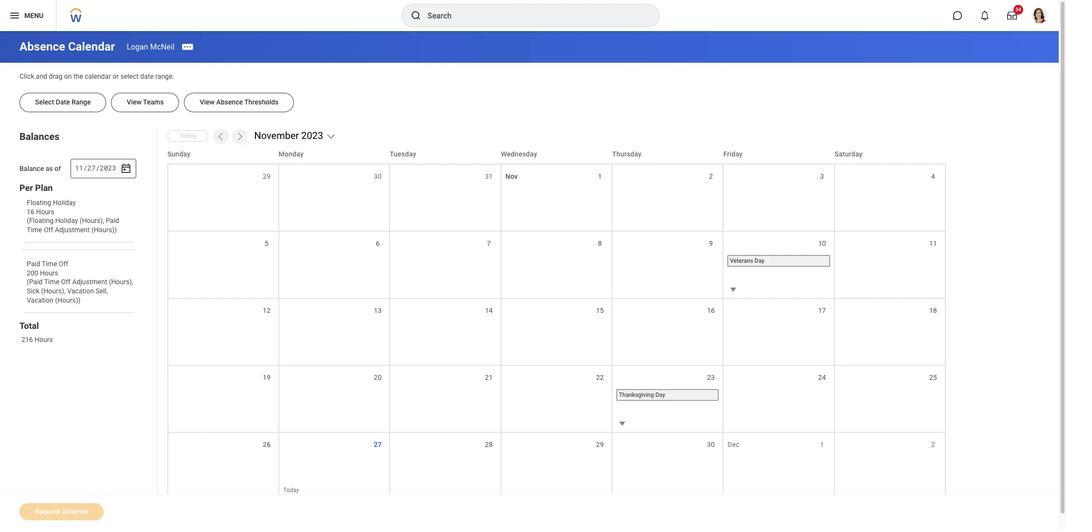 Task type: locate. For each thing, give the bounding box(es) containing it.
absence
[[19, 40, 65, 54], [216, 98, 243, 106]]

0 horizontal spatial (hours),
[[41, 288, 66, 295]]

1 vertical spatial today
[[283, 487, 299, 494]]

1 vertical spatial vacation
[[27, 297, 53, 304]]

2023 left chevron down icon
[[301, 130, 323, 142]]

row
[[167, 144, 946, 164], [167, 164, 946, 231], [167, 231, 946, 298], [167, 298, 946, 365], [167, 365, 946, 432], [167, 432, 946, 500]]

holiday right (floating
[[55, 217, 78, 225]]

view absence thresholds button
[[184, 93, 294, 112]]

2023 left calendar image
[[100, 164, 116, 173]]

0 horizontal spatial day
[[655, 392, 665, 399]]

1 horizontal spatial absence
[[216, 98, 243, 106]]

vacation
[[67, 288, 94, 295], [27, 297, 53, 304]]

5 row from the top
[[167, 365, 946, 432]]

0 vertical spatial 2023
[[301, 130, 323, 142]]

view absence thresholds
[[200, 98, 279, 106]]

calendar
[[85, 72, 111, 80]]

11 for 11
[[929, 240, 937, 248]]

holiday right 'floating'
[[53, 199, 76, 207]]

11
[[75, 164, 83, 173], [929, 240, 937, 248]]

0 vertical spatial 1
[[598, 173, 602, 180]]

0 vertical spatial 11
[[75, 164, 83, 173]]

row group containing 29
[[167, 164, 946, 500]]

total 216 hours
[[19, 321, 53, 344]]

click
[[19, 72, 34, 80]]

1 horizontal spatial 1
[[820, 441, 824, 449]]

11 inside 'balance as of' group
[[75, 164, 83, 173]]

0 horizontal spatial 30
[[374, 173, 382, 180]]

of
[[54, 165, 61, 173]]

sunday column header
[[167, 149, 279, 159]]

1 vertical spatial 16
[[707, 307, 715, 315]]

hours inside floating holiday 16 hours (floating holiday (hours), paid time off adjustment (hours))
[[36, 208, 54, 216]]

11 for 11 / 27 / 2023
[[75, 164, 83, 173]]

floating
[[27, 199, 51, 207]]

0 vertical spatial adjustment
[[55, 226, 90, 234]]

friday column header
[[723, 149, 835, 159]]

caret down image down "thanksgiving" at the right bottom
[[616, 418, 628, 430]]

0 horizontal spatial 1
[[598, 173, 602, 180]]

hours inside 'paid time off 200 hours (paid time off adjustment (hours), sick (hours), vacation sell, vacation (hours))'
[[40, 269, 58, 277]]

2023
[[301, 130, 323, 142], [100, 164, 116, 173]]

6 row from the top
[[167, 432, 946, 500]]

caret down image
[[728, 284, 739, 296], [616, 418, 628, 430]]

2 vertical spatial hours
[[35, 336, 53, 344]]

0 vertical spatial 16
[[27, 208, 34, 216]]

monday column header
[[279, 149, 390, 159]]

hours inside the "total 216 hours"
[[35, 336, 53, 344]]

1 vertical spatial hours
[[40, 269, 58, 277]]

13
[[374, 307, 382, 315]]

justify image
[[9, 10, 20, 21]]

1 horizontal spatial today
[[283, 487, 299, 494]]

select date range button
[[19, 93, 106, 112]]

0 vertical spatial 2
[[709, 173, 713, 180]]

time right (paid
[[44, 278, 59, 286]]

logan mcneil link
[[127, 42, 174, 51]]

4 row from the top
[[167, 298, 946, 365]]

paid inside 'paid time off 200 hours (paid time off adjustment (hours), sick (hours), vacation sell, vacation (hours))'
[[27, 260, 40, 268]]

time down (floating
[[27, 226, 42, 234]]

(hours),
[[80, 217, 104, 225], [109, 278, 133, 286], [41, 288, 66, 295]]

1 horizontal spatial (hours))
[[91, 226, 117, 234]]

sick
[[27, 288, 39, 295]]

hours right 200
[[40, 269, 58, 277]]

0 vertical spatial (hours))
[[91, 226, 117, 234]]

calendar application
[[167, 144, 1039, 501]]

1 vertical spatial 1
[[820, 441, 824, 449]]

0 horizontal spatial today
[[179, 132, 196, 140]]

balance
[[19, 165, 44, 173]]

0 horizontal spatial view
[[127, 98, 142, 106]]

2 horizontal spatial (hours),
[[109, 278, 133, 286]]

1
[[598, 173, 602, 180], [820, 441, 824, 449]]

16
[[27, 208, 34, 216], [707, 307, 715, 315]]

drag
[[49, 72, 62, 80]]

plan
[[35, 183, 53, 193]]

1 horizontal spatial paid
[[106, 217, 119, 225]]

thursday
[[612, 150, 642, 158]]

30
[[374, 173, 382, 180], [707, 441, 715, 449]]

view up today button
[[200, 98, 215, 106]]

9
[[709, 240, 713, 248]]

absence left thresholds
[[216, 98, 243, 106]]

today inside cell
[[283, 487, 299, 494]]

hours right the 216
[[35, 336, 53, 344]]

27 inside cell
[[374, 441, 382, 449]]

paid
[[106, 217, 119, 225], [27, 260, 40, 268]]

hours up (floating
[[36, 208, 54, 216]]

row group inside the calendar application
[[167, 164, 946, 500]]

0 vertical spatial (hours),
[[80, 217, 104, 225]]

1 horizontal spatial (hours),
[[80, 217, 104, 225]]

0 vertical spatial time
[[27, 226, 42, 234]]

1 vertical spatial time
[[42, 260, 57, 268]]

date
[[140, 72, 154, 80]]

0 vertical spatial absence
[[19, 40, 65, 54]]

0 horizontal spatial caret down image
[[616, 418, 628, 430]]

thresholds
[[244, 98, 279, 106]]

profile logan mcneil image
[[1031, 8, 1047, 25]]

vacation down sick
[[27, 297, 53, 304]]

0 horizontal spatial 27
[[87, 164, 96, 173]]

friday
[[723, 150, 743, 158]]

balance as of
[[19, 165, 61, 173]]

view left teams
[[127, 98, 142, 106]]

row containing 26
[[167, 432, 946, 500]]

16 inside floating holiday 16 hours (floating holiday (hours), paid time off adjustment (hours))
[[27, 208, 34, 216]]

0 horizontal spatial 11
[[75, 164, 83, 173]]

26
[[263, 441, 271, 449]]

0 horizontal spatial (hours))
[[55, 297, 81, 304]]

(paid
[[27, 278, 43, 286]]

table
[[167, 144, 946, 501]]

0 horizontal spatial 16
[[27, 208, 34, 216]]

select
[[120, 72, 139, 80]]

11 inside the calendar application
[[929, 240, 937, 248]]

0 horizontal spatial 2
[[709, 173, 713, 180]]

time up (paid
[[42, 260, 57, 268]]

21
[[485, 374, 493, 382]]

/ left calendar image
[[96, 164, 100, 173]]

saturday column header
[[835, 149, 946, 159]]

absence up the and
[[19, 40, 65, 54]]

vacation left sell,
[[67, 288, 94, 295]]

0 horizontal spatial 2023
[[100, 164, 116, 173]]

paid inside floating holiday 16 hours (floating holiday (hours), paid time off adjustment (hours))
[[106, 217, 119, 225]]

1 horizontal spatial view
[[200, 98, 215, 106]]

time inside floating holiday 16 hours (floating holiday (hours), paid time off adjustment (hours))
[[27, 226, 42, 234]]

1 vertical spatial 2023
[[100, 164, 116, 173]]

time
[[27, 226, 42, 234], [42, 260, 57, 268], [44, 278, 59, 286]]

view for view teams
[[127, 98, 142, 106]]

2 row from the top
[[167, 164, 946, 231]]

row containing 12
[[167, 298, 946, 365]]

day right the veterans
[[755, 258, 764, 265]]

12
[[263, 307, 271, 315]]

holiday
[[53, 199, 76, 207], [55, 217, 78, 225]]

day
[[755, 258, 764, 265], [655, 392, 665, 399]]

1 vertical spatial caret down image
[[616, 418, 628, 430]]

0 vertical spatial vacation
[[67, 288, 94, 295]]

1 vertical spatial 11
[[929, 240, 937, 248]]

day right "thanksgiving" at the right bottom
[[655, 392, 665, 399]]

34
[[1016, 7, 1021, 12]]

2
[[709, 173, 713, 180], [931, 441, 935, 449]]

1 vertical spatial 29
[[596, 441, 604, 449]]

monday
[[279, 150, 304, 158]]

today inside button
[[179, 132, 196, 140]]

15
[[596, 307, 604, 315]]

tuesday column header
[[390, 149, 501, 159]]

2 vertical spatial off
[[61, 278, 71, 286]]

1 horizontal spatial caret down image
[[728, 284, 739, 296]]

1 horizontal spatial vacation
[[67, 288, 94, 295]]

row group
[[167, 164, 946, 500]]

0 vertical spatial hours
[[36, 208, 54, 216]]

1 horizontal spatial day
[[755, 258, 764, 265]]

0 vertical spatial 30
[[374, 173, 382, 180]]

table containing sunday
[[167, 144, 946, 501]]

adjustment
[[55, 226, 90, 234], [72, 278, 107, 286]]

1 horizontal spatial 29
[[596, 441, 604, 449]]

1 view from the left
[[127, 98, 142, 106]]

Search Workday  search field
[[427, 5, 639, 26]]

1 row from the top
[[167, 144, 946, 164]]

1 horizontal spatial 2
[[931, 441, 935, 449]]

17
[[818, 307, 826, 315]]

today
[[179, 132, 196, 140], [283, 487, 299, 494]]

23
[[707, 374, 715, 382]]

off
[[44, 226, 53, 234], [59, 260, 68, 268], [61, 278, 71, 286]]

select date range
[[35, 98, 91, 106]]

3 row from the top
[[167, 231, 946, 298]]

balances
[[19, 131, 59, 142]]

0 horizontal spatial vacation
[[27, 297, 53, 304]]

1 vertical spatial day
[[655, 392, 665, 399]]

off inside floating holiday 16 hours (floating holiday (hours), paid time off adjustment (hours))
[[44, 226, 53, 234]]

1 vertical spatial adjustment
[[72, 278, 107, 286]]

calendar image
[[120, 163, 132, 175]]

floating holiday 16 hours (floating holiday (hours), paid time off adjustment (hours))
[[27, 199, 121, 234]]

tuesday
[[390, 150, 416, 158]]

0 horizontal spatial 29
[[263, 173, 271, 180]]

1 horizontal spatial /
[[96, 164, 100, 173]]

1 horizontal spatial 11
[[929, 240, 937, 248]]

1 vertical spatial 27
[[374, 441, 382, 449]]

absence inside button
[[216, 98, 243, 106]]

/ right of
[[83, 164, 87, 173]]

teams
[[143, 98, 164, 106]]

0 vertical spatial off
[[44, 226, 53, 234]]

1 horizontal spatial 30
[[707, 441, 715, 449]]

nov
[[505, 173, 518, 180]]

11 / 27 / 2023
[[75, 164, 116, 173]]

caret down image down the veterans
[[728, 284, 739, 296]]

1 / from the left
[[83, 164, 87, 173]]

absence calendar
[[19, 40, 115, 54]]

0 horizontal spatial paid
[[27, 260, 40, 268]]

1 for nov
[[598, 173, 602, 180]]

1 vertical spatial absence
[[216, 98, 243, 106]]

november
[[254, 130, 299, 142]]

hours
[[36, 208, 54, 216], [40, 269, 58, 277], [35, 336, 53, 344]]

november 2023
[[254, 130, 323, 142]]

row containing 29
[[167, 164, 946, 231]]

thanksgiving day
[[619, 392, 665, 399]]

1 horizontal spatial 27
[[374, 441, 382, 449]]

27
[[87, 164, 96, 173], [374, 441, 382, 449]]

2 view from the left
[[200, 98, 215, 106]]

view
[[127, 98, 142, 106], [200, 98, 215, 106]]

0 vertical spatial 27
[[87, 164, 96, 173]]

0 vertical spatial day
[[755, 258, 764, 265]]

0 vertical spatial paid
[[106, 217, 119, 225]]

2 vertical spatial time
[[44, 278, 59, 286]]

0 horizontal spatial /
[[83, 164, 87, 173]]

1 horizontal spatial 16
[[707, 307, 715, 315]]

1 horizontal spatial 2023
[[301, 130, 323, 142]]

total
[[19, 321, 39, 331]]

saturday
[[835, 150, 863, 158]]

0 vertical spatial today
[[179, 132, 196, 140]]

1 vertical spatial paid
[[27, 260, 40, 268]]

sunday
[[167, 150, 191, 158]]

/
[[83, 164, 87, 173], [96, 164, 100, 173]]

1 vertical spatial (hours))
[[55, 297, 81, 304]]

34 button
[[1001, 5, 1023, 26]]



Task type: describe. For each thing, give the bounding box(es) containing it.
wednesday, november 1, 2023 cell
[[502, 165, 613, 231]]

on
[[64, 72, 72, 80]]

logan mcneil
[[127, 42, 174, 51]]

0 vertical spatial caret down image
[[728, 284, 739, 296]]

veterans day
[[730, 258, 764, 265]]

friday, december 1, 2023 cell
[[724, 433, 835, 500]]

24
[[818, 374, 826, 382]]

25
[[929, 374, 937, 382]]

sell,
[[96, 288, 108, 295]]

balance as of group
[[70, 159, 136, 178]]

per
[[19, 183, 33, 193]]

3
[[820, 173, 824, 180]]

notifications large image
[[980, 11, 990, 20]]

1 vertical spatial off
[[59, 260, 68, 268]]

18
[[929, 307, 937, 315]]

thursday column header
[[612, 149, 723, 159]]

1 for dec
[[820, 441, 824, 449]]

select
[[35, 98, 54, 106]]

0 vertical spatial 29
[[263, 173, 271, 180]]

chevron down image
[[326, 132, 336, 141]]

(hours)) inside floating holiday 16 hours (floating holiday (hours), paid time off adjustment (hours))
[[91, 226, 117, 234]]

wednesday column header
[[501, 149, 612, 159]]

28
[[485, 441, 493, 449]]

10
[[818, 240, 826, 248]]

today monday, november 27, 2023 cell
[[279, 433, 390, 500]]

calendar
[[68, 40, 115, 54]]

adjustment inside 'paid time off 200 hours (paid time off adjustment (hours), sick (hours), vacation sell, vacation (hours))'
[[72, 278, 107, 286]]

range
[[71, 98, 91, 106]]

view teams button
[[111, 93, 179, 112]]

20
[[374, 374, 382, 382]]

day for veterans day
[[755, 258, 764, 265]]

search image
[[410, 10, 422, 21]]

wednesday
[[501, 150, 537, 158]]

view for view absence thresholds
[[200, 98, 215, 106]]

thanksgiving
[[619, 392, 654, 399]]

(floating
[[27, 217, 54, 225]]

paid time off 200 hours (paid time off adjustment (hours), sick (hours), vacation sell, vacation (hours))
[[27, 260, 135, 304]]

row containing sunday
[[167, 144, 946, 164]]

2 / from the left
[[96, 164, 100, 173]]

5
[[265, 240, 269, 248]]

chevron right image
[[235, 132, 245, 141]]

2023 inside 'balance as of' group
[[100, 164, 116, 173]]

1 vertical spatial holiday
[[55, 217, 78, 225]]

4
[[931, 173, 935, 180]]

and
[[36, 72, 47, 80]]

adjustment inside floating holiday 16 hours (floating holiday (hours), paid time off adjustment (hours))
[[55, 226, 90, 234]]

absence calendar main content
[[0, 31, 1059, 530]]

as
[[46, 165, 53, 173]]

day for thanksgiving day
[[655, 392, 665, 399]]

veterans
[[730, 258, 753, 265]]

2 vertical spatial (hours),
[[41, 288, 66, 295]]

7
[[487, 240, 491, 248]]

or
[[113, 72, 119, 80]]

22
[[596, 374, 604, 382]]

row containing 5
[[167, 231, 946, 298]]

27 inside 'balance as of' group
[[87, 164, 96, 173]]

click and drag on the calendar or select date range.
[[19, 72, 174, 80]]

menu
[[24, 11, 43, 19]]

19
[[263, 374, 271, 382]]

inbox large image
[[1007, 11, 1017, 20]]

8
[[598, 240, 602, 248]]

view teams
[[127, 98, 164, 106]]

(hours)) inside 'paid time off 200 hours (paid time off adjustment (hours), sick (hours), vacation sell, vacation (hours))'
[[55, 297, 81, 304]]

chevron left image
[[216, 132, 226, 141]]

6
[[376, 240, 380, 248]]

range.
[[155, 72, 174, 80]]

today button
[[167, 130, 208, 142]]

0 horizontal spatial absence
[[19, 40, 65, 54]]

0 vertical spatial holiday
[[53, 199, 76, 207]]

logan
[[127, 42, 148, 51]]

216
[[21, 336, 33, 344]]

16 inside row
[[707, 307, 715, 315]]

dec
[[728, 441, 740, 449]]

(hours), inside floating holiday 16 hours (floating holiday (hours), paid time off adjustment (hours))
[[80, 217, 104, 225]]

mcneil
[[150, 42, 174, 51]]

per plan
[[19, 183, 53, 193]]

1 vertical spatial 2
[[931, 441, 935, 449]]

the
[[73, 72, 83, 80]]

31
[[485, 173, 493, 180]]

row containing 19
[[167, 365, 946, 432]]

14
[[485, 307, 493, 315]]

1 vertical spatial (hours),
[[109, 278, 133, 286]]

menu button
[[0, 0, 56, 31]]

table inside absence calendar main content
[[167, 144, 946, 501]]

200
[[27, 269, 38, 277]]

date
[[56, 98, 70, 106]]

1 vertical spatial 30
[[707, 441, 715, 449]]



Task type: vqa. For each thing, say whether or not it's contained in the screenshot.
during
no



